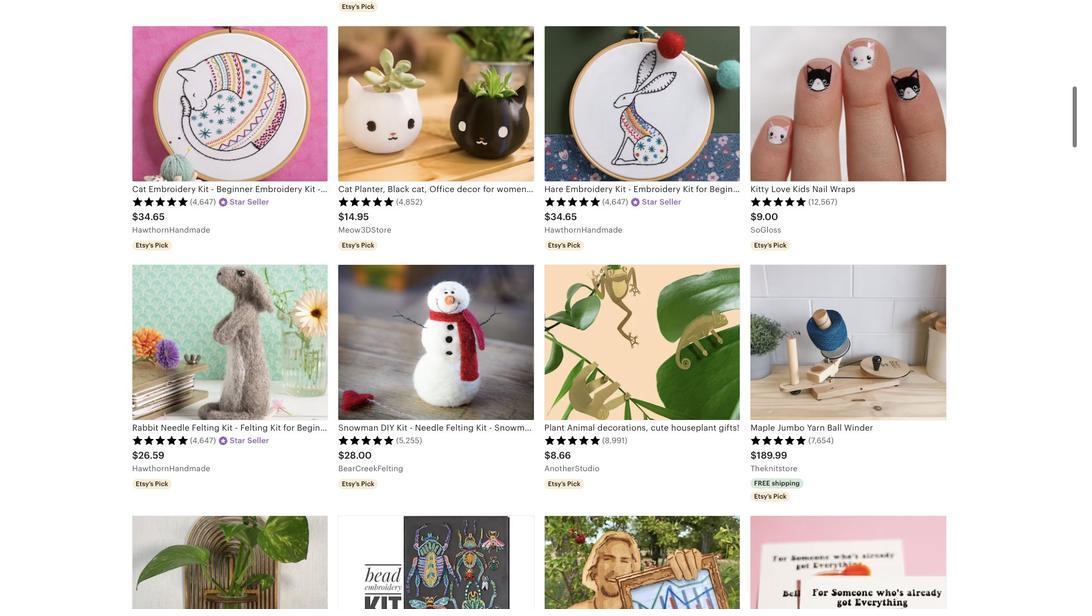 Task type: vqa. For each thing, say whether or not it's contained in the screenshot.
steer within the decorative steer skull
no



Task type: locate. For each thing, give the bounding box(es) containing it.
34.65
[[138, 211, 165, 223], [551, 211, 577, 223]]

$
[[132, 211, 138, 223], [338, 211, 344, 223], [544, 211, 551, 223], [751, 211, 757, 223], [132, 450, 138, 461], [338, 450, 344, 461], [544, 450, 551, 461], [751, 450, 757, 461]]

shipping
[[772, 480, 800, 487]]

26.59
[[138, 450, 164, 461]]

jumbo
[[777, 423, 805, 433]]

8.66
[[551, 450, 571, 461]]

star seller
[[230, 197, 269, 206], [642, 197, 681, 206], [230, 436, 269, 445]]

2 $ 34.65 hawthornhandmade from the left
[[544, 211, 623, 235]]

$ 14.95 meow3dstore
[[338, 211, 391, 235]]

anotherstudio
[[544, 464, 600, 473]]

2 34.65 from the left
[[551, 211, 577, 223]]

gifts!
[[719, 423, 740, 433]]

$ 34.65 hawthornhandmade
[[132, 211, 210, 235], [544, 211, 623, 235]]

animal
[[567, 423, 595, 433]]

(4,647) for hare embroidery kit - embroidery kit for beginners - hare embroidery pattern - hare craft kit - wildlife embroidery kit - learn embroidery image
[[602, 197, 628, 206]]

star seller for cat embroidery kit - beginner embroidery kit - dmc embroidery kit - cat embroidery pattern - embroidery hoop kit - embroidery craft kit image
[[230, 197, 269, 206]]

0 horizontal spatial $ 34.65 hawthornhandmade
[[132, 211, 210, 235]]

bearcreekfelting
[[338, 464, 403, 473]]

etsy's
[[342, 3, 360, 10], [136, 242, 153, 249], [342, 242, 360, 249], [548, 242, 566, 249], [754, 242, 772, 249], [136, 480, 153, 488], [342, 480, 360, 488], [548, 480, 566, 488], [754, 493, 772, 500]]

(5,255)
[[396, 436, 422, 445]]

look at this photograph, free personalization, the original wood picture frame, look at this graph, funny frame, personalized gift image
[[544, 516, 740, 609]]

star for hare embroidery kit - embroidery kit for beginners - hare embroidery pattern - hare craft kit - wildlife embroidery kit - learn embroidery image
[[642, 197, 658, 206]]

$ 26.59 hawthornhandmade
[[132, 450, 210, 473]]

$ 34.65 hawthornhandmade for cat embroidery kit - beginner embroidery kit - dmc embroidery kit - cat embroidery pattern - embroidery hoop kit - embroidery craft kit image
[[132, 211, 210, 235]]

$ 34.65 hawthornhandmade for hare embroidery kit - embroidery kit for beginners - hare embroidery pattern - hare craft kit - wildlife embroidery kit - learn embroidery image
[[544, 211, 623, 235]]

seller for hare embroidery kit - embroidery kit for beginners - hare embroidery pattern - hare craft kit - wildlife embroidery kit - learn embroidery image
[[660, 197, 681, 206]]

houseplant
[[671, 423, 717, 433]]

maple jumbo yarn ball winder
[[751, 423, 873, 433]]

seller
[[247, 197, 269, 206], [660, 197, 681, 206], [247, 436, 269, 445]]

cat planter, black cat, office decor for women, christmas gift, cubicle decor, cat gift, desk decor, cat lover gift,animal planter,cat lover image
[[338, 26, 534, 182]]

hawthornhandmade
[[132, 226, 210, 235], [544, 226, 623, 235], [132, 464, 210, 473]]

maple jumbo yarn ball winder image
[[751, 265, 946, 420]]

(4,647)
[[190, 197, 216, 206], [602, 197, 628, 206], [190, 436, 216, 445]]

1 horizontal spatial $ 34.65 hawthornhandmade
[[544, 211, 623, 235]]

maple
[[751, 423, 775, 433]]

pick
[[361, 3, 374, 10], [155, 242, 168, 249], [361, 242, 374, 249], [567, 242, 580, 249], [773, 242, 787, 249], [155, 480, 168, 488], [361, 480, 374, 488], [567, 480, 580, 488], [773, 493, 787, 500]]

etsy's pick
[[342, 3, 374, 10], [136, 242, 168, 249], [342, 242, 374, 249], [548, 242, 580, 249], [754, 242, 787, 249], [136, 480, 168, 488], [342, 480, 374, 488], [548, 480, 580, 488], [754, 493, 787, 500]]

cute
[[651, 423, 669, 433]]

meow3dstore
[[338, 226, 391, 235]]

nail
[[812, 185, 828, 194]]

hare embroidery kit - embroidery kit for beginners - hare embroidery pattern - hare craft kit - wildlife embroidery kit - learn embroidery image
[[544, 26, 740, 182]]

kitty love kids nail wraps image
[[751, 26, 946, 182]]

$ inside $ 189.99 theknitstore
[[751, 450, 757, 461]]

wraps
[[830, 185, 855, 194]]

189.99
[[757, 450, 787, 461]]

belly button lint cleaners / small funny gag gift idea / for someone who has everything gift image
[[751, 516, 946, 609]]

star
[[230, 197, 245, 206], [642, 197, 658, 206], [230, 436, 245, 445]]

1 34.65 from the left
[[138, 211, 165, 223]]

5 out of 5 stars image
[[132, 197, 188, 206], [338, 197, 394, 206], [544, 197, 600, 206], [751, 197, 807, 206], [132, 435, 188, 445], [338, 435, 394, 445], [544, 435, 600, 445], [751, 435, 807, 445]]

propagation station, glass vase, boho vase, wall hanging, minimalist, handmade vase, arch vase , boho decor ,minimalist vase , dorm decor image
[[132, 516, 328, 609]]

(12,567)
[[808, 197, 837, 206]]

plant animal decorations, cute houseplant gifts! image
[[544, 265, 740, 420]]

$ inside $ 9.00 sogloss
[[751, 211, 757, 223]]

1 $ 34.65 hawthornhandmade from the left
[[132, 211, 210, 235]]

1 horizontal spatial 34.65
[[551, 211, 577, 223]]

free
[[754, 480, 770, 487]]

snowman diy kit - needle felting kit - snowman kit - christmas kit - make your own - christmas decoration - craft kit - christmas craft image
[[338, 265, 534, 420]]

hawthornhandmade for cat embroidery kit - beginner embroidery kit - dmc embroidery kit - cat embroidery pattern - embroidery hoop kit - embroidery craft kit image
[[132, 226, 210, 235]]

34.65 for cat embroidery kit - beginner embroidery kit - dmc embroidery kit - cat embroidery pattern - embroidery hoop kit - embroidery craft kit image
[[138, 211, 165, 223]]

0 horizontal spatial 34.65
[[138, 211, 165, 223]]

hawthornhandmade for hare embroidery kit - embroidery kit for beginners - hare embroidery pattern - hare craft kit - wildlife embroidery kit - learn embroidery image
[[544, 226, 623, 235]]



Task type: describe. For each thing, give the bounding box(es) containing it.
bugs bead embroidery kit. diy craft kit - beadwork on canvas. diy home decor image
[[338, 516, 534, 609]]

theknitstore
[[751, 464, 798, 473]]

kitty
[[751, 185, 769, 194]]

sogloss
[[751, 226, 781, 235]]

(4,852)
[[396, 197, 422, 206]]

kids
[[793, 185, 810, 194]]

$ inside the $ 14.95 meow3dstore
[[338, 211, 344, 223]]

$ 28.00 bearcreekfelting
[[338, 450, 403, 473]]

ball
[[827, 423, 842, 433]]

(8,991)
[[602, 436, 627, 445]]

$ inside $ 28.00 bearcreekfelting
[[338, 450, 344, 461]]

star for cat embroidery kit - beginner embroidery kit - dmc embroidery kit - cat embroidery pattern - embroidery hoop kit - embroidery craft kit image
[[230, 197, 245, 206]]

kitty love kids nail wraps
[[751, 185, 855, 194]]

star seller for hare embroidery kit - embroidery kit for beginners - hare embroidery pattern - hare craft kit - wildlife embroidery kit - learn embroidery image
[[642, 197, 681, 206]]

love
[[771, 185, 790, 194]]

seller for cat embroidery kit - beginner embroidery kit - dmc embroidery kit - cat embroidery pattern - embroidery hoop kit - embroidery craft kit image
[[247, 197, 269, 206]]

free shipping
[[754, 480, 800, 487]]

cat embroidery kit - beginner embroidery kit - dmc embroidery kit - cat embroidery pattern - embroidery hoop kit - embroidery craft kit image
[[132, 26, 328, 182]]

9.00
[[757, 211, 778, 223]]

rabbit needle felting kit - felting kit for beginners - needle felted rabbit - beginner needle felting kit - needle felted animal kit image
[[132, 265, 328, 420]]

$ 9.00 sogloss
[[751, 211, 781, 235]]

plant animal decorations, cute houseplant gifts!
[[544, 423, 740, 433]]

decorations,
[[597, 423, 648, 433]]

yarn
[[807, 423, 825, 433]]

(4,647) for cat embroidery kit - beginner embroidery kit - dmc embroidery kit - cat embroidery pattern - embroidery hoop kit - embroidery craft kit image
[[190, 197, 216, 206]]

28.00
[[344, 450, 372, 461]]

$ 8.66 anotherstudio
[[544, 450, 600, 473]]

winder
[[844, 423, 873, 433]]

14.95
[[344, 211, 369, 223]]

plant
[[544, 423, 565, 433]]

34.65 for hare embroidery kit - embroidery kit for beginners - hare embroidery pattern - hare craft kit - wildlife embroidery kit - learn embroidery image
[[551, 211, 577, 223]]

(7,654)
[[808, 436, 834, 445]]

$ 189.99 theknitstore
[[751, 450, 798, 473]]

$ inside $ 26.59 hawthornhandmade
[[132, 450, 138, 461]]

$ inside $ 8.66 anotherstudio
[[544, 450, 551, 461]]



